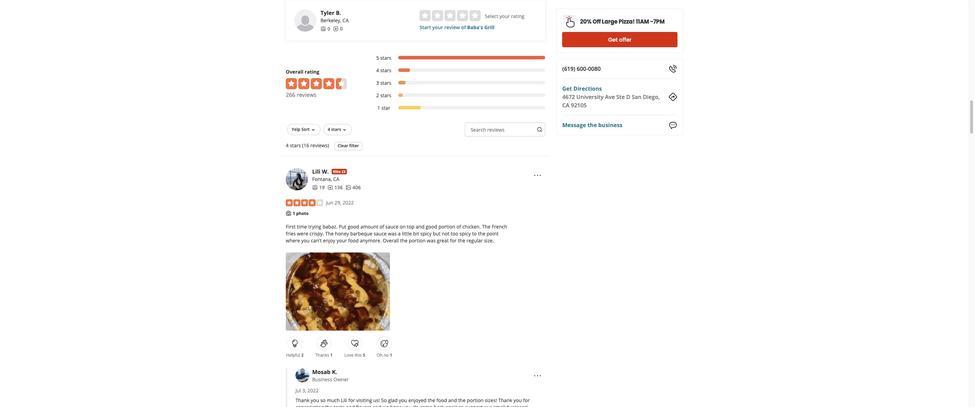 Task type: locate. For each thing, give the bounding box(es) containing it.
2 down 3
[[376, 92, 379, 99]]

reviews element containing 0
[[333, 25, 343, 32]]

0 vertical spatial reviews
[[297, 91, 317, 99]]

thanks
[[315, 352, 329, 358]]

0 horizontal spatial 5
[[363, 352, 365, 358]]

you inside first time trying babaz. put good amount of sauce on top and good portion of chicken. the french fries were crispy. the honey barbeque sauce was a little bit spicy but not too spicy to the point where you can't enjoy your food anymore. overall the portion was great for the regular size.
[[301, 237, 310, 244]]

0 inside the friends element
[[328, 25, 330, 32]]

1 vertical spatial was
[[427, 237, 436, 244]]

get inside button
[[608, 36, 618, 44]]

and down 'us!'
[[373, 404, 381, 407]]

0 horizontal spatial for
[[348, 397, 355, 404]]

portion up not
[[439, 223, 455, 230]]

1 horizontal spatial the
[[482, 223, 491, 230]]

0 vertical spatial your
[[500, 13, 510, 19]]

16 friends v2 image for tyler b.
[[321, 26, 326, 31]]

we
[[383, 404, 389, 407]]

(1 reaction) element for thanks 1
[[330, 352, 333, 358]]

spicy right bit on the left of page
[[420, 230, 432, 237]]

thank
[[296, 397, 310, 404], [498, 397, 512, 404]]

your right select
[[500, 13, 510, 19]]

1 left star on the left of the page
[[378, 105, 380, 111]]

2 vertical spatial your
[[337, 237, 347, 244]]

2 horizontal spatial your
[[500, 13, 510, 19]]

1 vertical spatial friends element
[[312, 184, 325, 191]]

to right again
[[459, 404, 464, 407]]

but
[[433, 230, 441, 237]]

not
[[442, 230, 450, 237]]

food inside first time trying babaz. put good amount of sauce on top and good portion of chicken. the french fries were crispy. the honey barbeque sauce was a little bit spicy but not too spicy to the point where you can't enjoy your food anymore. overall the portion was great for the regular size.
[[348, 237, 359, 244]]

1 horizontal spatial reviews
[[487, 126, 505, 133]]

1 vertical spatial reviews
[[487, 126, 505, 133]]

portion up support
[[467, 397, 484, 404]]

0 vertical spatial ca
[[343, 17, 349, 24]]

0 horizontal spatial food
[[348, 237, 359, 244]]

the down much
[[325, 404, 333, 407]]

0 horizontal spatial get
[[562, 85, 572, 92]]

1 horizontal spatial 0
[[340, 25, 343, 32]]

ca inside tyler b. berkeley, ca
[[343, 17, 349, 24]]

stars inside popup button
[[331, 126, 341, 132]]

4 stars left 16 chevron down v2 icon
[[328, 126, 341, 132]]

good
[[348, 223, 359, 230], [426, 223, 437, 230]]

the inside button
[[587, 121, 597, 129]]

1 horizontal spatial to
[[472, 230, 477, 237]]

your down honey
[[337, 237, 347, 244]]

1 right no
[[390, 352, 392, 358]]

sauce up the a
[[385, 223, 399, 230]]

ca inside get directions 4672 university ave ste d san diego, ca 92105
[[562, 101, 569, 109]]

the down too
[[458, 237, 465, 244]]

2 horizontal spatial ca
[[562, 101, 569, 109]]

0 horizontal spatial 4 stars
[[328, 126, 341, 132]]

None radio
[[445, 10, 456, 21], [457, 10, 468, 21], [470, 10, 481, 21], [445, 10, 456, 21], [457, 10, 468, 21], [470, 10, 481, 21]]

rating up 4.5 star rating image
[[305, 68, 319, 75]]

filter reviews by 1 star rating element
[[369, 105, 545, 111]]

friends element down fontana,
[[312, 184, 325, 191]]

4 stars (16 reviews)
[[286, 142, 329, 149]]

for up business!
[[523, 397, 530, 404]]

reviews element down berkeley,
[[333, 25, 343, 32]]

0 horizontal spatial good
[[348, 223, 359, 230]]

ca
[[343, 17, 349, 24], [562, 101, 569, 109], [333, 176, 339, 182]]

was down but
[[427, 237, 436, 244]]

to up regular
[[472, 230, 477, 237]]

2 horizontal spatial portion
[[467, 397, 484, 404]]

you down the were
[[301, 237, 310, 244]]

1 horizontal spatial good
[[426, 223, 437, 230]]

for down too
[[450, 237, 457, 244]]

hope
[[390, 404, 402, 407]]

266 reviews
[[286, 91, 317, 99]]

2 right 'helpful'
[[301, 352, 304, 358]]

1 horizontal spatial 16 review v2 image
[[333, 26, 339, 31]]

jul
[[296, 387, 301, 394]]

0 vertical spatial the
[[482, 223, 491, 230]]

2 horizontal spatial 4
[[376, 67, 379, 74]]

photos element
[[346, 184, 361, 191]]

16 friends v2 image down berkeley,
[[321, 26, 326, 31]]

message
[[562, 121, 586, 129]]

1 horizontal spatial ca
[[343, 17, 349, 24]]

1 vertical spatial 5
[[363, 352, 365, 358]]

reviews element right 19 on the left
[[328, 184, 343, 191]]

friends element containing 0
[[321, 25, 330, 32]]

get for get directions 4672 university ave ste d san diego, ca 92105
[[562, 85, 572, 92]]

french
[[492, 223, 507, 230]]

get up 4672
[[562, 85, 572, 92]]

1 vertical spatial overall
[[383, 237, 399, 244]]

overall inside first time trying babaz. put good amount of sauce on top and good portion of chicken. the french fries were crispy. the honey barbeque sauce was a little bit spicy but not too spicy to the point where you can't enjoy your food anymore. overall the portion was great for the regular size.
[[383, 237, 399, 244]]

our
[[484, 404, 492, 407]]

get offer
[[608, 36, 631, 44]]

2022 right the "3,"
[[308, 387, 319, 394]]

0 horizontal spatial 16 review v2 image
[[328, 185, 333, 190]]

0 horizontal spatial thank
[[296, 397, 310, 404]]

a
[[398, 230, 401, 237]]

message the business
[[562, 121, 622, 129]]

business!
[[507, 404, 528, 407]]

get directions 4672 university ave ste d san diego, ca 92105
[[562, 85, 660, 109]]

16 review v2 image
[[333, 26, 339, 31], [328, 185, 333, 190]]

0 horizontal spatial of
[[380, 223, 384, 230]]

1 horizontal spatial 4 stars
[[376, 67, 391, 74]]

good up but
[[426, 223, 437, 230]]

stars
[[380, 54, 391, 61], [380, 67, 391, 74], [380, 79, 391, 86], [380, 92, 391, 99], [331, 126, 341, 132], [290, 142, 301, 149]]

search reviews
[[471, 126, 505, 133]]

(2 reactions) element
[[301, 352, 304, 358]]

0 vertical spatial friends element
[[321, 25, 330, 32]]

4
[[376, 67, 379, 74], [328, 126, 330, 132], [286, 142, 289, 149]]

1 horizontal spatial (1 reaction) element
[[390, 352, 392, 358]]

of right amount
[[380, 223, 384, 230]]

0 horizontal spatial the
[[325, 230, 334, 237]]

1 good from the left
[[348, 223, 359, 230]]

1 right thanks
[[330, 352, 333, 358]]

1 vertical spatial 2
[[301, 352, 304, 358]]

(5 reactions) element
[[363, 352, 365, 358]]

1 horizontal spatial portion
[[439, 223, 455, 230]]

0 horizontal spatial (1 reaction) element
[[330, 352, 333, 358]]

sizes!
[[485, 397, 497, 404]]

4 for 4 stars popup button
[[328, 126, 330, 132]]

1 vertical spatial to
[[459, 404, 464, 407]]

0 vertical spatial 2022
[[343, 199, 354, 206]]

0 horizontal spatial portion
[[409, 237, 426, 244]]

0 horizontal spatial 4
[[286, 142, 289, 149]]

1 vertical spatial ca
[[562, 101, 569, 109]]

0 horizontal spatial rating
[[305, 68, 319, 75]]

honey
[[335, 230, 349, 237]]

4 stars inside filter reviews by 4 stars rating element
[[376, 67, 391, 74]]

sauce up "anymore."
[[374, 230, 387, 237]]

clear
[[338, 143, 348, 149]]

92105
[[571, 101, 587, 109]]

1 vertical spatial sauce
[[374, 230, 387, 237]]

reviews
[[297, 91, 317, 99], [487, 126, 505, 133]]

ca down elite
[[333, 176, 339, 182]]

your
[[500, 13, 510, 19], [432, 24, 443, 31], [337, 237, 347, 244]]

0 vertical spatial sauce
[[385, 223, 399, 230]]

the up point
[[482, 223, 491, 230]]

love
[[344, 352, 354, 358]]

was left the a
[[388, 230, 397, 237]]

friends element for tyler b.
[[321, 25, 330, 32]]

0 horizontal spatial was
[[388, 230, 397, 237]]

16 friends v2 image
[[321, 26, 326, 31], [312, 185, 318, 190]]

0 horizontal spatial 0
[[328, 25, 330, 32]]

of
[[461, 24, 466, 31], [380, 223, 384, 230], [457, 223, 461, 230]]

lili left w.
[[312, 168, 320, 175]]

university
[[576, 93, 604, 101]]

4 left 16 chevron down v2 icon
[[328, 126, 330, 132]]

large
[[602, 18, 618, 26]]

2 horizontal spatial of
[[461, 24, 466, 31]]

message the business button
[[562, 121, 622, 129]]

lili up taste
[[341, 397, 347, 404]]

and up bit on the left of page
[[416, 223, 425, 230]]

can't
[[311, 237, 322, 244]]

this
[[355, 352, 362, 358]]

2022 right 29, at the left of the page
[[343, 199, 354, 206]]

(1 reaction) element for oh no 1
[[390, 352, 392, 358]]

1 horizontal spatial 5
[[376, 54, 379, 61]]

0 vertical spatial 5
[[376, 54, 379, 61]]

of up too
[[457, 223, 461, 230]]

0 vertical spatial 4
[[376, 67, 379, 74]]

get
[[608, 36, 618, 44], [562, 85, 572, 92]]

get offer button
[[562, 32, 677, 47]]

rating right select
[[511, 13, 525, 19]]

4 stars inside 4 stars popup button
[[328, 126, 341, 132]]

1 (1 reaction) element from the left
[[330, 352, 333, 358]]

friends element down berkeley,
[[321, 25, 330, 32]]

reviews down 4.5 star rating image
[[297, 91, 317, 99]]

stars for filter reviews by 5 stars rating element
[[380, 54, 391, 61]]

0 horizontal spatial spicy
[[420, 230, 432, 237]]

20%
[[580, 18, 591, 26]]

4 stars up '3 stars'
[[376, 67, 391, 74]]

(1 reaction) element right thanks
[[330, 352, 333, 358]]

1 0 from the left
[[328, 25, 330, 32]]

get inside get directions 4672 university ave ste d san diego, ca 92105
[[562, 85, 572, 92]]

1
[[378, 105, 380, 111], [293, 210, 295, 216], [330, 352, 333, 358], [390, 352, 392, 358]]

0 horizontal spatial overall
[[286, 68, 303, 75]]

4 inside popup button
[[328, 126, 330, 132]]

0 vertical spatial to
[[472, 230, 477, 237]]

love this 5
[[344, 352, 365, 358]]

1 horizontal spatial spicy
[[460, 230, 471, 237]]

(no rating) image
[[420, 10, 481, 21]]

0 horizontal spatial 16 friends v2 image
[[312, 185, 318, 190]]

spicy down chicken.
[[460, 230, 471, 237]]

the up enjoy
[[325, 230, 334, 237]]

4 up 3
[[376, 67, 379, 74]]

reviews element
[[333, 25, 343, 32], [328, 184, 343, 191]]

ca right berkeley,
[[343, 17, 349, 24]]

1 horizontal spatial thank
[[498, 397, 512, 404]]

0 vertical spatial lili
[[312, 168, 320, 175]]

0080
[[588, 65, 601, 73]]

reviews element containing 136
[[328, 184, 343, 191]]

1 vertical spatial food
[[437, 397, 447, 404]]

(1 reaction) element right no
[[390, 352, 392, 358]]

29,
[[335, 199, 341, 206]]

0 vertical spatial get
[[608, 36, 618, 44]]

elite
[[333, 169, 341, 174]]

thank up 'appreciating'
[[296, 397, 310, 404]]

0 horizontal spatial 2022
[[308, 387, 319, 394]]

top
[[407, 223, 415, 230]]

photo of lili w. image
[[286, 168, 308, 190]]

photo of tyler b. image
[[294, 9, 316, 32]]

too
[[451, 230, 458, 237]]

friends element containing 19
[[312, 184, 325, 191]]

2 vertical spatial ca
[[333, 176, 339, 182]]

0 vertical spatial reviews element
[[333, 25, 343, 32]]

jun 29, 2022
[[326, 199, 354, 206]]

2 thank from the left
[[498, 397, 512, 404]]

photo
[[296, 210, 309, 216]]

1 vertical spatial reviews element
[[328, 184, 343, 191]]

4 stars
[[376, 67, 391, 74], [328, 126, 341, 132]]

friends element for lili w.
[[312, 184, 325, 191]]

1 horizontal spatial overall
[[383, 237, 399, 244]]

16 review v2 image left 136
[[328, 185, 333, 190]]

0 horizontal spatial 2
[[301, 352, 304, 358]]

0 horizontal spatial ca
[[333, 176, 339, 182]]

1 vertical spatial 16 review v2 image
[[328, 185, 333, 190]]

0 vertical spatial food
[[348, 237, 359, 244]]

reviews right the search
[[487, 126, 505, 133]]

portion down bit on the left of page
[[409, 237, 426, 244]]

16 photos v2 image
[[346, 185, 351, 190]]

  text field
[[465, 123, 545, 136]]

None radio
[[420, 10, 431, 21], [432, 10, 443, 21], [420, 10, 431, 21], [432, 10, 443, 21]]

you
[[301, 237, 310, 244], [311, 397, 319, 404], [399, 397, 407, 404], [514, 397, 522, 404], [403, 404, 412, 407]]

1 horizontal spatial 4
[[328, 126, 330, 132]]

24 directions v2 image
[[669, 93, 677, 101]]

overall up 266 on the left of page
[[286, 68, 303, 75]]

ca for b.
[[343, 17, 349, 24]]

filter
[[349, 143, 359, 149]]

1 vertical spatial lili
[[341, 397, 347, 404]]

tyler b. berkeley, ca
[[321, 9, 349, 24]]

1 vertical spatial 16 friends v2 image
[[312, 185, 318, 190]]

16 chevron down v2 image
[[310, 127, 316, 133]]

elite 23 fontana, ca
[[312, 169, 346, 182]]

0 horizontal spatial reviews
[[297, 91, 317, 99]]

the right message
[[587, 121, 597, 129]]

for left visiting
[[348, 397, 355, 404]]

16 friends v2 image left 19 on the left
[[312, 185, 318, 190]]

1 horizontal spatial 16 friends v2 image
[[321, 26, 326, 31]]

2 vertical spatial 4
[[286, 142, 289, 149]]

2022 for 3,
[[308, 387, 319, 394]]

0 vertical spatial 4 stars
[[376, 67, 391, 74]]

of right review
[[461, 24, 466, 31]]

1 horizontal spatial food
[[437, 397, 447, 404]]

yelp sort button
[[287, 124, 321, 135]]

sauce
[[385, 223, 399, 230], [374, 230, 387, 237]]

to inside first time trying babaz. put good amount of sauce on top and good portion of chicken. the french fries were crispy. the honey barbeque sauce was a little bit spicy but not too spicy to the point where you can't enjoy your food anymore. overall the portion was great for the regular size.
[[472, 230, 477, 237]]

filter reviews by 4 stars rating element
[[369, 67, 545, 74]]

4 stars for filter reviews by 4 stars rating element
[[376, 67, 391, 74]]

get for get offer
[[608, 36, 618, 44]]

clear filter button
[[335, 142, 362, 150]]

0 horizontal spatial your
[[337, 237, 347, 244]]

1 vertical spatial 2022
[[308, 387, 319, 394]]

food down barbeque on the left bottom of the page
[[348, 237, 359, 244]]

get left offer
[[608, 36, 618, 44]]

lili inside jul 3, 2022 thank you so much lili for visiting us! so glad you enjoyed the food and the portion sizes! thank you for appreciating the taste and flavors and we hope you do come back again to support our small business!
[[341, 397, 347, 404]]

and right taste
[[346, 404, 355, 407]]

0 vertical spatial 16 friends v2 image
[[321, 26, 326, 31]]

star
[[382, 105, 390, 111]]

your for start
[[432, 24, 443, 31]]

visiting
[[356, 397, 372, 404]]

pizza!
[[619, 18, 635, 26]]

overall down the a
[[383, 237, 399, 244]]

1 vertical spatial get
[[562, 85, 572, 92]]

first time trying babaz. put good amount of sauce on top and good portion of chicken. the french fries were crispy. the honey barbeque sauce was a little bit spicy but not too spicy to the point where you can't enjoy your food anymore. overall the portion was great for the regular size.
[[286, 223, 507, 244]]

flavors
[[356, 404, 371, 407]]

5 up 3
[[376, 54, 379, 61]]

bit
[[413, 230, 419, 237]]

ste
[[616, 93, 625, 101]]

search image
[[537, 127, 542, 132]]

filter reviews by 3 stars rating element
[[369, 79, 545, 86]]

food up back
[[437, 397, 447, 404]]

friends element
[[321, 25, 330, 32], [312, 184, 325, 191]]

helpful
[[286, 352, 300, 358]]

the up regular
[[478, 230, 486, 237]]

your right start
[[432, 24, 443, 31]]

good up barbeque on the left bottom of the page
[[348, 223, 359, 230]]

5 right "this"
[[363, 352, 365, 358]]

1 horizontal spatial rating
[[511, 13, 525, 19]]

oh no 1
[[377, 352, 392, 358]]

put
[[339, 223, 346, 230]]

1 vertical spatial 4 stars
[[328, 126, 341, 132]]

2022 inside jul 3, 2022 thank you so much lili for visiting us! so glad you enjoyed the food and the portion sizes! thank you for appreciating the taste and flavors and we hope you do come back again to support our small business!
[[308, 387, 319, 394]]

ca down 4672
[[562, 101, 569, 109]]

4 left (16
[[286, 142, 289, 149]]

1 vertical spatial 4
[[328, 126, 330, 132]]

1 horizontal spatial get
[[608, 36, 618, 44]]

1 vertical spatial your
[[432, 24, 443, 31]]

to
[[472, 230, 477, 237], [459, 404, 464, 407]]

-
[[650, 18, 653, 26]]

offer
[[619, 36, 631, 44]]

1 horizontal spatial lili
[[341, 397, 347, 404]]

16 review v2 image down berkeley,
[[333, 26, 339, 31]]

(1 reaction) element
[[330, 352, 333, 358], [390, 352, 392, 358]]

2 (1 reaction) element from the left
[[390, 352, 392, 358]]

0 vertical spatial 2
[[376, 92, 379, 99]]

0 vertical spatial 16 review v2 image
[[333, 26, 339, 31]]

1 horizontal spatial 2
[[376, 92, 379, 99]]

ca inside elite 23 fontana, ca
[[333, 176, 339, 182]]

0 vertical spatial portion
[[439, 223, 455, 230]]

1 horizontal spatial 2022
[[343, 199, 354, 206]]

your inside first time trying babaz. put good amount of sauce on top and good portion of chicken. the french fries were crispy. the honey barbeque sauce was a little bit spicy but not too spicy to the point where you can't enjoy your food anymore. overall the portion was great for the regular size.
[[337, 237, 347, 244]]

thank up small
[[498, 397, 512, 404]]

tyler b. link
[[321, 9, 341, 17]]



Task type: vqa. For each thing, say whether or not it's contained in the screenshot.


Task type: describe. For each thing, give the bounding box(es) containing it.
select
[[485, 13, 498, 19]]

oh
[[377, 352, 383, 358]]

2 good from the left
[[426, 223, 437, 230]]

k.
[[332, 368, 337, 376]]

support
[[465, 404, 483, 407]]

reviews element for lili w.
[[328, 184, 343, 191]]

1 photo
[[293, 210, 309, 216]]

rating element
[[420, 10, 481, 21]]

barbeque
[[350, 230, 372, 237]]

20% off large pizza! 11am -7pm
[[580, 18, 665, 26]]

lili w.
[[312, 168, 329, 175]]

trying
[[308, 223, 321, 230]]

2022 for 29,
[[343, 199, 354, 206]]

11am
[[636, 18, 649, 26]]

stars for 4 stars popup button
[[331, 126, 341, 132]]

great
[[437, 237, 449, 244]]

24 phone v2 image
[[669, 65, 677, 73]]

and up again
[[448, 397, 457, 404]]

select your rating
[[485, 13, 525, 19]]

16 camera v2 image
[[286, 210, 291, 216]]

stars for filter reviews by 3 stars rating element
[[380, 79, 391, 86]]

filter reviews by 2 stars rating element
[[369, 92, 545, 99]]

1 vertical spatial rating
[[305, 68, 319, 75]]

2 stars
[[376, 92, 391, 99]]

enjoyed
[[409, 397, 427, 404]]

you up hope
[[399, 397, 407, 404]]

and inside first time trying babaz. put good amount of sauce on top and good portion of chicken. the french fries were crispy. the honey barbeque sauce was a little bit spicy but not too spicy to the point where you can't enjoy your food anymore. overall the portion was great for the regular size.
[[416, 223, 425, 230]]

0 vertical spatial rating
[[511, 13, 525, 19]]

1 vertical spatial portion
[[409, 237, 426, 244]]

4.5 star rating image
[[286, 78, 347, 89]]

yelp sort
[[292, 126, 310, 132]]

portion inside jul 3, 2022 thank you so much lili for visiting us! so glad you enjoyed the food and the portion sizes! thank you for appreciating the taste and flavors and we hope you do come back again to support our small business!
[[467, 397, 484, 404]]

you up business!
[[514, 397, 522, 404]]

2 spicy from the left
[[460, 230, 471, 237]]

7pm
[[653, 18, 665, 26]]

reviews for 266 reviews
[[297, 91, 317, 99]]

0 vertical spatial overall
[[286, 68, 303, 75]]

1 spicy from the left
[[420, 230, 432, 237]]

so
[[381, 397, 387, 404]]

berkeley,
[[321, 17, 341, 24]]

24 message v2 image
[[669, 121, 677, 129]]

off
[[593, 18, 601, 26]]

grill
[[484, 24, 495, 31]]

1 horizontal spatial was
[[427, 237, 436, 244]]

1 star
[[378, 105, 390, 111]]

1 thank from the left
[[296, 397, 310, 404]]

menu image
[[533, 372, 542, 380]]

point
[[487, 230, 499, 237]]

your for select
[[500, 13, 510, 19]]

anymore.
[[360, 237, 382, 244]]

photo of mosab k. image
[[296, 369, 309, 383]]

4 star rating image
[[286, 199, 323, 206]]

reviews for search reviews
[[487, 126, 505, 133]]

fries
[[286, 230, 296, 237]]

16 friends v2 image for lili w.
[[312, 185, 318, 190]]

1 vertical spatial the
[[325, 230, 334, 237]]

d
[[626, 93, 630, 101]]

2 0 from the left
[[340, 25, 343, 32]]

directions
[[573, 85, 602, 92]]

time
[[297, 223, 307, 230]]

406
[[353, 184, 361, 191]]

3
[[376, 79, 379, 86]]

taste
[[334, 404, 345, 407]]

amount
[[361, 223, 378, 230]]

glad
[[388, 397, 398, 404]]

the down little
[[400, 237, 408, 244]]

1 right 16 camera v2 icon
[[293, 210, 295, 216]]

1 photo link
[[293, 210, 309, 216]]

reviews element for tyler b.
[[333, 25, 343, 32]]

food inside jul 3, 2022 thank you so much lili for visiting us! so glad you enjoyed the food and the portion sizes! thank you for appreciating the taste and flavors and we hope you do come back again to support our small business!
[[437, 397, 447, 404]]

16 review v2 image for lili w.
[[328, 185, 333, 190]]

do
[[413, 404, 419, 407]]

no
[[384, 352, 389, 358]]

5 stars
[[376, 54, 391, 61]]

16 review v2 image for tyler b.
[[333, 26, 339, 31]]

1 horizontal spatial of
[[457, 223, 461, 230]]

diego,
[[643, 93, 660, 101]]

thanks 1
[[315, 352, 333, 358]]

0 vertical spatial was
[[388, 230, 397, 237]]

so
[[320, 397, 326, 404]]

266
[[286, 91, 295, 99]]

mosab k. business owner
[[312, 368, 349, 383]]

business
[[312, 376, 332, 383]]

600-
[[577, 65, 588, 73]]

136
[[334, 184, 343, 191]]

4 for filter reviews by 4 stars rating element
[[376, 67, 379, 74]]

b.
[[336, 9, 341, 17]]

chicken.
[[462, 223, 481, 230]]

you left do
[[403, 404, 412, 407]]

us!
[[373, 397, 380, 404]]

(619) 600-0080
[[562, 65, 601, 73]]

appreciating
[[296, 404, 324, 407]]

filter reviews by 5 stars rating element
[[369, 54, 545, 61]]

stars for filter reviews by 4 stars rating element
[[380, 67, 391, 74]]

helpful 2
[[286, 352, 304, 358]]

get directions link
[[562, 85, 602, 92]]

clear filter
[[338, 143, 359, 149]]

(16
[[302, 142, 309, 149]]

reviews)
[[310, 142, 329, 149]]

(619)
[[562, 65, 575, 73]]

jul 3, 2022 thank you so much lili for visiting us! so glad you enjoyed the food and the portion sizes! thank you for appreciating the taste and flavors and we hope you do come back again to support our small business!
[[296, 387, 530, 407]]

ave
[[605, 93, 615, 101]]

owner
[[334, 376, 349, 383]]

business
[[598, 121, 622, 129]]

23
[[342, 169, 346, 174]]

review
[[444, 24, 460, 31]]

jun
[[326, 199, 333, 206]]

elite 23 link
[[332, 169, 347, 174]]

you up 'appreciating'
[[311, 397, 319, 404]]

much
[[327, 397, 340, 404]]

w.
[[322, 168, 329, 175]]

2 horizontal spatial for
[[523, 397, 530, 404]]

the up support
[[458, 397, 466, 404]]

sort
[[301, 126, 310, 132]]

lili w. link
[[312, 168, 329, 175]]

menu image
[[533, 171, 542, 179]]

regular
[[467, 237, 483, 244]]

for inside first time trying babaz. put good amount of sauce on top and good portion of chicken. the french fries were crispy. the honey barbeque sauce was a little bit spicy but not too spicy to the point where you can't enjoy your food anymore. overall the portion was great for the regular size.
[[450, 237, 457, 244]]

the up come
[[428, 397, 435, 404]]

stars for filter reviews by 2 stars rating element on the top
[[380, 92, 391, 99]]

babaz.
[[323, 223, 338, 230]]

on
[[400, 223, 406, 230]]

baba'z
[[467, 24, 483, 31]]

4 stars for 4 stars popup button
[[328, 126, 341, 132]]

back
[[434, 404, 444, 407]]

first
[[286, 223, 296, 230]]

16 chevron down v2 image
[[342, 127, 347, 133]]

ca for 23
[[333, 176, 339, 182]]

size.
[[484, 237, 494, 244]]

4672
[[562, 93, 575, 101]]

to inside jul 3, 2022 thank you so much lili for visiting us! so glad you enjoyed the food and the portion sizes! thank you for appreciating the taste and flavors and we hope you do come back again to support our small business!
[[459, 404, 464, 407]]



